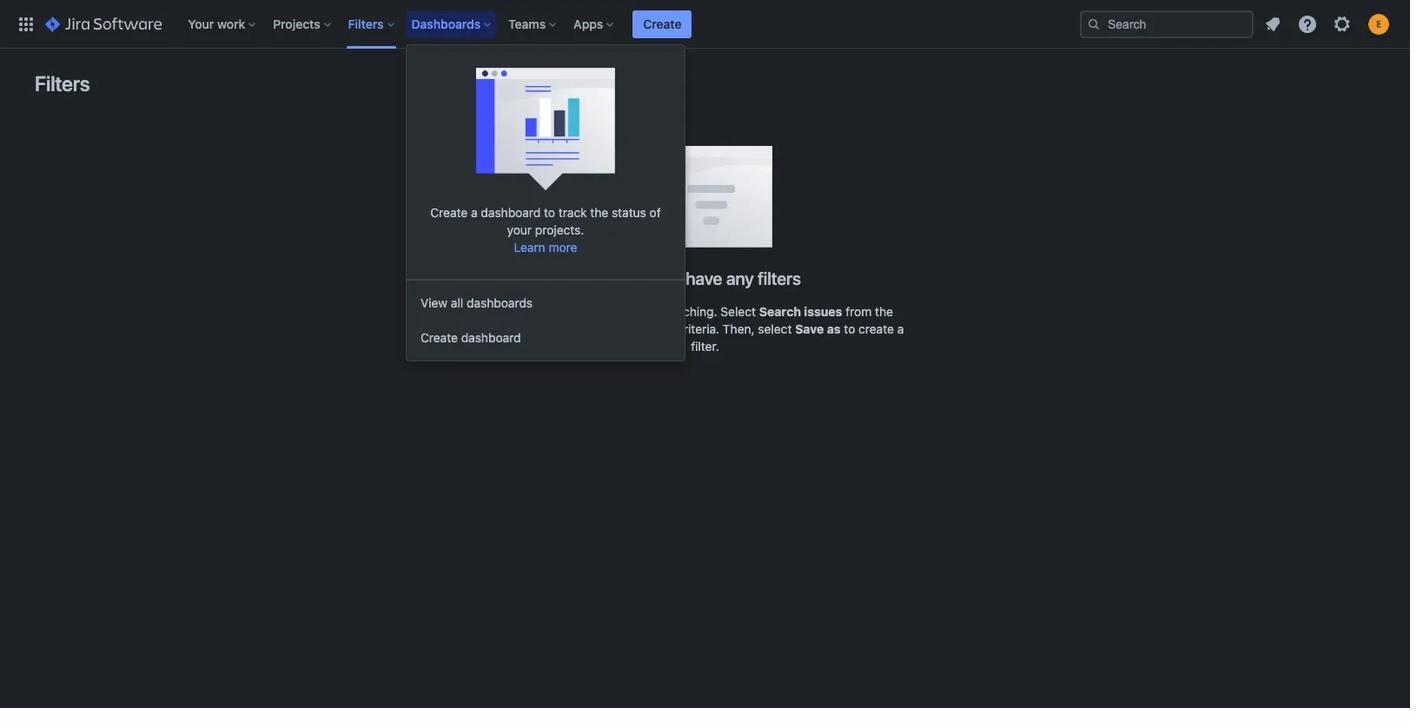 Task type: describe. For each thing, give the bounding box(es) containing it.
create for create dashboard
[[421, 330, 458, 345]]

more
[[549, 240, 577, 254]]

sidebar
[[506, 321, 548, 336]]

1 vertical spatial a
[[603, 304, 610, 319]]

dashboard inside button
[[461, 330, 521, 345]]

create dashboard
[[421, 330, 521, 345]]

create for create
[[643, 16, 682, 31]]

dashboards button
[[406, 10, 498, 38]]

you for you can create a filter by searching. select search issues
[[517, 304, 538, 319]]

projects button
[[268, 10, 338, 38]]

searching.
[[659, 304, 717, 319]]

learn
[[514, 240, 545, 254]]

your profile and settings image
[[1368, 13, 1389, 34]]

search
[[759, 304, 801, 319]]

Search field
[[1080, 10, 1254, 38]]

track
[[559, 205, 587, 220]]

projects
[[273, 16, 320, 31]]

view
[[421, 295, 448, 310]]

your work button
[[183, 10, 263, 38]]

learn more link
[[514, 240, 577, 254]]

and
[[551, 321, 572, 336]]

primary element
[[10, 0, 1080, 48]]

don't
[[642, 268, 682, 288]]

notifications image
[[1262, 13, 1283, 34]]

dashboard inside 'create a dashboard to track the status of your projects. learn more'
[[481, 205, 541, 220]]

save
[[795, 321, 824, 336]]

filters
[[758, 268, 801, 288]]

create inside to create a filter.
[[859, 321, 894, 336]]

the inside 'create a dashboard to track the status of your projects. learn more'
[[590, 205, 608, 220]]

as
[[827, 321, 841, 336]]

your inside "from the sidebar and enter your search criteria. then, select"
[[608, 321, 633, 336]]

filters button
[[343, 10, 401, 38]]

1 vertical spatial filters
[[35, 71, 90, 96]]

from the sidebar and enter your search criteria. then, select
[[506, 304, 893, 336]]

your work
[[188, 16, 245, 31]]

an image showing that the apps dropdown menu is empty image
[[476, 50, 615, 204]]

by
[[642, 304, 656, 319]]

filters inside dropdown button
[[348, 16, 384, 31]]

status
[[612, 205, 646, 220]]



Task type: locate. For each thing, give the bounding box(es) containing it.
select
[[758, 321, 792, 336]]

any
[[726, 268, 754, 288]]

banner
[[0, 0, 1410, 49]]

0 vertical spatial create
[[643, 16, 682, 31]]

your up learn at the left top of the page
[[507, 222, 532, 237]]

banner containing your work
[[0, 0, 1410, 49]]

dashboard up learn at the left top of the page
[[481, 205, 541, 220]]

0 vertical spatial filters
[[348, 16, 384, 31]]

0 vertical spatial the
[[590, 205, 608, 220]]

0 horizontal spatial to
[[544, 205, 555, 220]]

2 vertical spatial create
[[421, 330, 458, 345]]

select
[[721, 304, 756, 319]]

to up projects.
[[544, 205, 555, 220]]

your inside 'create a dashboard to track the status of your projects. learn more'
[[507, 222, 532, 237]]

2 vertical spatial a
[[897, 321, 904, 336]]

filter
[[613, 304, 639, 319]]

1 vertical spatial the
[[875, 304, 893, 319]]

dashboard down the dashboards
[[461, 330, 521, 345]]

1 horizontal spatial a
[[603, 304, 610, 319]]

to inside to create a filter.
[[844, 321, 855, 336]]

the inside "from the sidebar and enter your search criteria. then, select"
[[875, 304, 893, 319]]

filters right projects dropdown button at the top of page
[[348, 16, 384, 31]]

create button
[[633, 10, 692, 38]]

search
[[636, 321, 674, 336]]

settings image
[[1332, 13, 1353, 34]]

0 horizontal spatial create
[[565, 304, 600, 319]]

you for you don't have any filters
[[609, 268, 638, 288]]

1 vertical spatial dashboard
[[461, 330, 521, 345]]

your down filter on the top of page
[[608, 321, 633, 336]]

then,
[[723, 321, 755, 336]]

you up filter on the top of page
[[609, 268, 638, 288]]

filters down appswitcher icon
[[35, 71, 90, 96]]

0 vertical spatial your
[[507, 222, 532, 237]]

can
[[541, 304, 561, 319]]

filter.
[[691, 339, 719, 354]]

issues
[[804, 304, 842, 319]]

1 vertical spatial to
[[844, 321, 855, 336]]

0 vertical spatial create
[[565, 304, 600, 319]]

create
[[565, 304, 600, 319], [859, 321, 894, 336]]

dashboard
[[481, 205, 541, 220], [461, 330, 521, 345]]

create down from
[[859, 321, 894, 336]]

create inside 'create a dashboard to track the status of your projects. learn more'
[[430, 205, 468, 220]]

apps button
[[568, 10, 621, 38]]

create inside create dashboard button
[[421, 330, 458, 345]]

0 vertical spatial you
[[609, 268, 638, 288]]

of
[[650, 205, 661, 220]]

create a dashboard to track the status of your projects. learn more
[[430, 205, 661, 254]]

enter
[[575, 321, 605, 336]]

0 vertical spatial dashboard
[[481, 205, 541, 220]]

1 horizontal spatial filters
[[348, 16, 384, 31]]

1 horizontal spatial to
[[844, 321, 855, 336]]

1 vertical spatial create
[[430, 205, 468, 220]]

appswitcher icon image
[[16, 13, 36, 34]]

a
[[471, 205, 478, 220], [603, 304, 610, 319], [897, 321, 904, 336]]

2 horizontal spatial a
[[897, 321, 904, 336]]

0 horizontal spatial filters
[[35, 71, 90, 96]]

1 vertical spatial your
[[608, 321, 633, 336]]

teams button
[[503, 10, 563, 38]]

a inside to create a filter.
[[897, 321, 904, 336]]

from
[[846, 304, 872, 319]]

the right "track"
[[590, 205, 608, 220]]

to inside 'create a dashboard to track the status of your projects. learn more'
[[544, 205, 555, 220]]

have
[[686, 268, 722, 288]]

your
[[188, 16, 214, 31]]

0 horizontal spatial you
[[517, 304, 538, 319]]

0 horizontal spatial a
[[471, 205, 478, 220]]

search image
[[1087, 17, 1101, 31]]

1 vertical spatial create
[[859, 321, 894, 336]]

create for create a dashboard to track the status of your projects. learn more
[[430, 205, 468, 220]]

the right from
[[875, 304, 893, 319]]

1 horizontal spatial you
[[609, 268, 638, 288]]

projects.
[[535, 222, 584, 237]]

work
[[217, 16, 245, 31]]

to create a filter.
[[691, 321, 904, 354]]

view all dashboards
[[421, 295, 533, 310]]

a inside 'create a dashboard to track the status of your projects. learn more'
[[471, 205, 478, 220]]

0 horizontal spatial your
[[507, 222, 532, 237]]

help image
[[1297, 13, 1318, 34]]

1 horizontal spatial create
[[859, 321, 894, 336]]

your
[[507, 222, 532, 237], [608, 321, 633, 336]]

you don't have any filters
[[609, 268, 801, 288]]

0 horizontal spatial the
[[590, 205, 608, 220]]

all
[[451, 295, 463, 310]]

create dashboard button
[[407, 321, 685, 355]]

view all dashboards link
[[407, 286, 685, 321]]

create inside create button
[[643, 16, 682, 31]]

dashboards
[[467, 295, 533, 310]]

apps
[[574, 16, 603, 31]]

teams
[[508, 16, 546, 31]]

0 vertical spatial a
[[471, 205, 478, 220]]

0 vertical spatial to
[[544, 205, 555, 220]]

1 vertical spatial you
[[517, 304, 538, 319]]

dashboards
[[411, 16, 481, 31]]

jira software image
[[45, 13, 162, 34], [45, 13, 162, 34]]

save as
[[795, 321, 841, 336]]

to right as
[[844, 321, 855, 336]]

the
[[590, 205, 608, 220], [875, 304, 893, 319]]

create up enter
[[565, 304, 600, 319]]

filters
[[348, 16, 384, 31], [35, 71, 90, 96]]

1 horizontal spatial your
[[608, 321, 633, 336]]

1 horizontal spatial the
[[875, 304, 893, 319]]

criteria.
[[677, 321, 720, 336]]

you can create a filter by searching. select search issues
[[517, 304, 842, 319]]

you
[[609, 268, 638, 288], [517, 304, 538, 319]]

create
[[643, 16, 682, 31], [430, 205, 468, 220], [421, 330, 458, 345]]

to
[[544, 205, 555, 220], [844, 321, 855, 336]]

you up sidebar
[[517, 304, 538, 319]]



Task type: vqa. For each thing, say whether or not it's contained in the screenshot.
the bottom the Search
no



